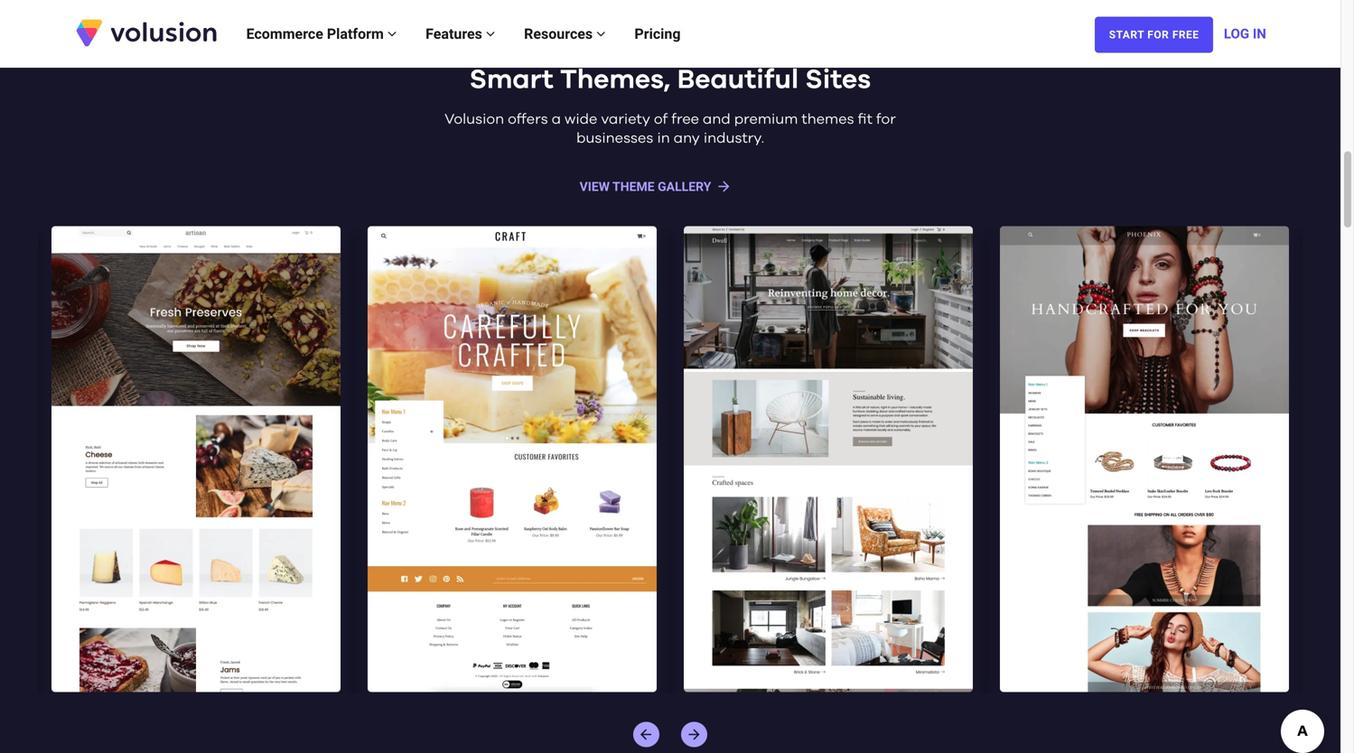 Task type: describe. For each thing, give the bounding box(es) containing it.
smart themes, beautiful sites
[[470, 66, 871, 94]]

craft theme image
[[354, 226, 671, 694]]

wide
[[565, 113, 598, 127]]

pricing link
[[620, 7, 695, 61]]

dwell theme image
[[671, 226, 987, 694]]

any industry.
[[674, 131, 764, 146]]

free
[[672, 113, 699, 127]]

free
[[1173, 29, 1200, 41]]

start for free
[[1109, 29, 1200, 41]]

variety
[[601, 113, 651, 127]]

in
[[657, 131, 670, 146]]

themes
[[802, 113, 855, 127]]

view
[[580, 179, 610, 194]]

for
[[876, 113, 896, 127]]

of
[[654, 113, 668, 127]]

1 horizontal spatial arrow_forward
[[716, 178, 732, 195]]

for
[[1148, 29, 1170, 41]]

volusion logo image
[[74, 18, 219, 48]]

angle down image for ecommerce platform
[[388, 27, 397, 41]]

ecommerce platform
[[246, 25, 388, 42]]



Task type: locate. For each thing, give the bounding box(es) containing it.
premium
[[734, 113, 798, 127]]

platform
[[327, 25, 384, 42]]

angle down image up smart
[[486, 27, 495, 41]]

log in
[[1224, 26, 1267, 42]]

in
[[1253, 26, 1267, 42]]

fit
[[858, 113, 873, 127]]

start
[[1109, 29, 1145, 41]]

angle down image inside features link
[[486, 27, 495, 41]]

artisan theme image
[[38, 226, 354, 694]]

view theme gallery arrow_forward
[[580, 178, 732, 195]]

2 angle down image from the left
[[486, 27, 495, 41]]

angle down image inside ecommerce platform 'link'
[[388, 27, 397, 41]]

1 vertical spatial arrow_forward
[[686, 727, 703, 743]]

angle down image
[[388, 27, 397, 41], [486, 27, 495, 41]]

angle down image
[[597, 27, 606, 41]]

log in link
[[1224, 7, 1267, 61]]

features
[[426, 25, 486, 42]]

arrow_forward
[[716, 178, 732, 195], [686, 727, 703, 743]]

volusion offers a wide variety of free and premium themes fit for businesses in any industry.
[[445, 113, 896, 146]]

resources
[[524, 25, 597, 42]]

and
[[703, 113, 731, 127]]

features link
[[411, 7, 510, 61]]

offers
[[508, 113, 548, 127]]

gallery
[[658, 179, 712, 194]]

log
[[1224, 26, 1250, 42]]

0 vertical spatial arrow_forward
[[716, 178, 732, 195]]

1 angle down image from the left
[[388, 27, 397, 41]]

0 horizontal spatial angle down image
[[388, 27, 397, 41]]

volusion
[[445, 113, 504, 127]]

beautiful
[[677, 66, 799, 94]]

phoenix theme image
[[987, 226, 1303, 694]]

themes,
[[560, 66, 671, 94]]

1 horizontal spatial angle down image
[[486, 27, 495, 41]]

smart
[[470, 66, 554, 94]]

ecommerce
[[246, 25, 323, 42]]

0 horizontal spatial arrow_forward
[[686, 727, 703, 743]]

resources link
[[510, 7, 620, 61]]

angle down image right platform at the top left of the page
[[388, 27, 397, 41]]

sites
[[806, 66, 871, 94]]

angle down image for features
[[486, 27, 495, 41]]

theme
[[613, 179, 655, 194]]

businesses
[[577, 131, 654, 146]]

start for free link
[[1095, 17, 1214, 53]]

ecommerce platform link
[[232, 7, 411, 61]]

a
[[552, 113, 561, 127]]

pricing
[[635, 25, 681, 42]]



Task type: vqa. For each thing, say whether or not it's contained in the screenshot.
3
no



